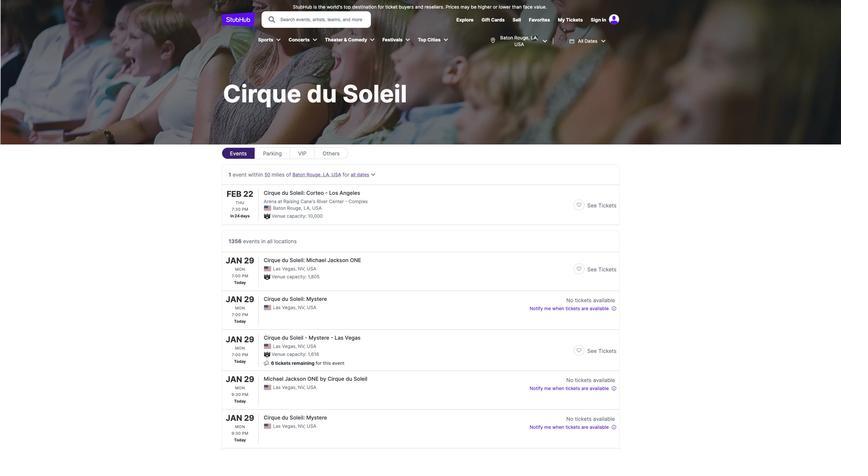 Task type: locate. For each thing, give the bounding box(es) containing it.
las for jackson us national flag icon
[[273, 266, 281, 272]]

-
[[326, 190, 328, 196], [346, 199, 348, 204], [305, 335, 308, 342], [331, 335, 334, 342]]

are for tooltip image for second the notify me when tickets are available button from the top of the page
[[582, 386, 589, 392]]

usa inside baton rouge, la, usa "button"
[[515, 41, 525, 47]]

Search events, artists, teams, and more field
[[280, 16, 365, 23]]

&
[[344, 37, 347, 42]]

la, down favorites link
[[532, 35, 539, 40]]

1 capacity: from the top
[[287, 213, 307, 219]]

1 horizontal spatial la,
[[323, 172, 331, 178]]

1 vertical spatial jackson
[[285, 376, 306, 383]]

1 horizontal spatial rouge,
[[307, 172, 322, 178]]

jan 29 mon 7:00 pm today
[[226, 256, 255, 285], [226, 295, 255, 324], [226, 335, 255, 364]]

0 vertical spatial baton rouge, la, usa button
[[487, 31, 551, 52]]

0 horizontal spatial baton rouge, la, usa button
[[293, 172, 342, 178]]

rouge, down raising
[[287, 205, 303, 211]]

favorites link
[[529, 17, 551, 23]]

1 vertical spatial notify
[[530, 386, 544, 392]]

for left dates on the left
[[343, 172, 350, 178]]

1 horizontal spatial baton
[[293, 172, 306, 178]]

nv, for jackson
[[298, 266, 306, 272]]

0 vertical spatial venue
[[272, 213, 286, 219]]

2 29 from the top
[[244, 295, 255, 305]]

0 horizontal spatial one
[[308, 376, 319, 383]]

jan 29 mon 7:00 pm today for cirque du soleil: michael jackson one
[[226, 256, 255, 285]]

0 vertical spatial notify
[[530, 306, 544, 312]]

0 horizontal spatial event
[[233, 172, 247, 178]]

4 jan from the top
[[226, 375, 242, 385]]

3 capacity: from the top
[[287, 352, 307, 357]]

1 horizontal spatial baton rouge, la, usa
[[501, 35, 539, 47]]

see for las
[[588, 348, 597, 355]]

3 vegas, from the top
[[282, 344, 297, 349]]

capacity: for -
[[287, 352, 307, 357]]

2 vertical spatial notify me when tickets are available
[[530, 425, 610, 430]]

2 vertical spatial for
[[316, 361, 322, 366]]

0 vertical spatial see tickets
[[588, 202, 617, 209]]

gift
[[482, 17, 491, 23]]

1 horizontal spatial in
[[603, 17, 607, 23]]

las
[[273, 266, 281, 272], [273, 305, 281, 311], [335, 335, 344, 342], [273, 344, 281, 349], [273, 385, 281, 391], [273, 424, 281, 429]]

capacity: left "1,805"
[[287, 274, 307, 280]]

sell link
[[513, 17, 522, 23]]

3 29 from the top
[[244, 335, 255, 345]]

la, inside 1 event within 50 miles of baton rouge, la, usa
[[323, 172, 331, 178]]

pm inside feb 22 thu 7:30 pm in 24 days
[[242, 207, 249, 212]]

cirque
[[223, 79, 302, 108], [264, 190, 281, 196], [264, 257, 281, 264], [264, 296, 281, 303], [264, 335, 281, 342], [328, 376, 345, 383], [264, 415, 281, 421]]

pm
[[242, 207, 249, 212], [242, 274, 249, 279], [242, 313, 249, 318], [242, 353, 249, 358], [242, 393, 249, 398], [242, 431, 249, 436]]

2 vertical spatial tooltip image
[[612, 425, 617, 431]]

0 vertical spatial jan 29 mon 9:30 pm today
[[226, 375, 255, 404]]

2 vertical spatial see
[[588, 348, 597, 355]]

2 vertical spatial see tickets
[[588, 348, 617, 355]]

1 vertical spatial see tickets
[[588, 267, 617, 273]]

usa for us national flag icon associated with mystere
[[307, 344, 317, 349]]

1 vertical spatial no tickets available
[[567, 377, 616, 384]]

jan 29 mon 9:30 pm today for cirque du soleil: mystere
[[226, 414, 255, 443]]

tickets
[[567, 17, 583, 23], [599, 202, 617, 209], [599, 267, 617, 273], [599, 348, 617, 355]]

venue capacity: 1,805
[[272, 274, 320, 280]]

all left dates on the left
[[351, 172, 356, 178]]

2 9:30 from the top
[[232, 431, 241, 436]]

usa inside 1 event within 50 miles of baton rouge, la, usa
[[332, 172, 342, 178]]

4 las vegas, nv, usa from the top
[[273, 385, 317, 391]]

0 vertical spatial tooltip image
[[612, 306, 617, 312]]

0 vertical spatial capacity:
[[287, 213, 307, 219]]

baton rouge, la, usa down sell on the top
[[501, 35, 539, 47]]

1 vertical spatial event
[[333, 361, 345, 366]]

2 horizontal spatial baton
[[501, 35, 514, 40]]

baton rouge, la, usa button down sell on the top
[[487, 31, 551, 52]]

venue
[[272, 213, 286, 219], [272, 274, 286, 280], [272, 352, 286, 357]]

1 7:00 from the top
[[232, 274, 241, 279]]

0 vertical spatial rouge,
[[515, 35, 530, 40]]

1 us national flag image from the top
[[264, 206, 271, 211]]

1 vertical spatial cirque du soleil: mystere
[[264, 415, 327, 421]]

2 vertical spatial when
[[553, 425, 565, 430]]

1 horizontal spatial one
[[350, 257, 362, 264]]

rouge, up corteo at the left of page
[[307, 172, 322, 178]]

in right sign
[[603, 17, 607, 23]]

michael up "1,805"
[[307, 257, 326, 264]]

michael
[[307, 257, 326, 264], [264, 376, 284, 383]]

3 mon from the top
[[235, 346, 245, 351]]

0 horizontal spatial jackson
[[285, 376, 306, 383]]

1 jan 29 mon 7:00 pm today from the top
[[226, 256, 255, 285]]

us national flag image for mystere
[[264, 344, 271, 349]]

by
[[320, 376, 327, 383]]

2 cirque du soleil: mystere from the top
[[264, 415, 327, 421]]

arena
[[264, 199, 277, 204]]

0 vertical spatial me
[[545, 306, 552, 312]]

stubhub image
[[222, 11, 255, 28]]

are
[[582, 306, 589, 312], [582, 386, 589, 392], [582, 425, 589, 430]]

2 when from the top
[[553, 386, 565, 392]]

for left this
[[316, 361, 322, 366]]

3 7:00 from the top
[[232, 353, 241, 358]]

1 9:30 from the top
[[232, 393, 241, 398]]

pm for jackson
[[242, 274, 249, 279]]

29 for cirque
[[244, 375, 255, 385]]

0 vertical spatial are
[[582, 306, 589, 312]]

1 vertical spatial no
[[567, 377, 574, 384]]

5 us national flag image from the top
[[264, 424, 271, 429]]

las for first us national flag icon from the bottom
[[273, 424, 281, 429]]

0 vertical spatial mystere
[[307, 296, 327, 303]]

1 29 from the top
[[244, 256, 255, 266]]

0 horizontal spatial baton
[[273, 205, 286, 211]]

3 nv, from the top
[[298, 344, 306, 349]]

soleil
[[343, 79, 408, 108], [290, 335, 304, 342], [354, 376, 368, 383]]

all right the in
[[267, 238, 273, 245]]

2 see tickets from the top
[[588, 267, 617, 273]]

2 vertical spatial baton
[[273, 205, 286, 211]]

sports
[[258, 37, 274, 42]]

1 jan from the top
[[226, 256, 242, 266]]

venue for cirque du soleil: corteo - los angeles
[[272, 213, 286, 219]]

2 las vegas, nv, usa from the top
[[273, 305, 317, 311]]

2 7:00 from the top
[[232, 313, 241, 318]]

1 see tickets from the top
[[588, 202, 617, 209]]

2 are from the top
[[582, 386, 589, 392]]

no
[[567, 297, 574, 304], [567, 377, 574, 384], [567, 416, 574, 423]]

1 nv, from the top
[[298, 266, 306, 272]]

las vegas, nv, usa for mystere
[[273, 344, 317, 349]]

1 vertical spatial capacity:
[[287, 274, 307, 280]]

3 see tickets from the top
[[588, 348, 617, 355]]

capacity: for corteo
[[287, 213, 307, 219]]

baton down 'at'
[[273, 205, 286, 211]]

1 today from the top
[[234, 280, 246, 285]]

2 vertical spatial rouge,
[[287, 205, 303, 211]]

2 no from the top
[[567, 377, 574, 384]]

3 when from the top
[[553, 425, 565, 430]]

1 vertical spatial are
[[582, 386, 589, 392]]

baton down cards
[[501, 35, 514, 40]]

1 soleil: from the top
[[290, 190, 305, 196]]

all inside for all dates
[[351, 172, 356, 178]]

2 jan 29 mon 7:00 pm today from the top
[[226, 295, 255, 324]]

29 for jackson
[[244, 256, 255, 266]]

theater & comedy link
[[322, 33, 370, 47]]

0 vertical spatial for
[[378, 4, 384, 10]]

today
[[234, 280, 246, 285], [234, 319, 246, 324], [234, 359, 246, 364], [234, 399, 246, 404], [234, 438, 246, 443]]

see for angeles
[[588, 202, 597, 209]]

2 vertical spatial no tickets available
[[567, 416, 616, 423]]

0 vertical spatial no
[[567, 297, 574, 304]]

rouge, down sell on the top
[[515, 35, 530, 40]]

4 29 from the top
[[244, 375, 255, 385]]

baton
[[501, 35, 514, 40], [293, 172, 306, 178], [273, 205, 286, 211]]

1 are from the top
[[582, 306, 589, 312]]

see tickets for angeles
[[588, 202, 617, 209]]

events
[[230, 150, 247, 157]]

0 vertical spatial event
[[233, 172, 247, 178]]

mystere
[[307, 296, 327, 303], [309, 335, 330, 342], [307, 415, 327, 421]]

jan 29 mon 9:30 pm today
[[226, 375, 255, 404], [226, 414, 255, 443]]

event right 1
[[233, 172, 247, 178]]

tickets
[[576, 297, 592, 304], [566, 306, 581, 312], [275, 361, 291, 366], [576, 377, 592, 384], [566, 386, 581, 392], [576, 416, 592, 423], [566, 425, 581, 430]]

2 tooltip image from the top
[[612, 386, 617, 392]]

mystere for jan 29 mon 9:30 pm today
[[307, 415, 327, 421]]

5 mon from the top
[[235, 425, 245, 430]]

2 horizontal spatial rouge,
[[515, 35, 530, 40]]

la,
[[532, 35, 539, 40], [323, 172, 331, 178], [304, 205, 311, 211]]

when
[[553, 306, 565, 312], [553, 386, 565, 392], [553, 425, 565, 430]]

1 notify from the top
[[530, 306, 544, 312]]

for left ticket
[[378, 4, 384, 10]]

3 notify me when tickets are available button from the top
[[530, 423, 617, 431]]

feb
[[227, 190, 242, 199]]

1,805
[[308, 274, 320, 280]]

see tickets
[[588, 202, 617, 209], [588, 267, 617, 273], [588, 348, 617, 355]]

7:30
[[232, 207, 241, 212]]

1 see from the top
[[588, 202, 597, 209]]

3 soleil: from the top
[[290, 296, 305, 303]]

is
[[314, 4, 317, 10]]

2 horizontal spatial for
[[378, 4, 384, 10]]

2 vertical spatial venue
[[272, 352, 286, 357]]

usa for jackson us national flag icon
[[307, 266, 317, 272]]

nv, for cirque
[[298, 385, 306, 391]]

gift cards link
[[482, 17, 505, 23]]

mon for mystere
[[235, 346, 245, 351]]

2 vertical spatial capacity:
[[287, 352, 307, 357]]

raising
[[284, 199, 300, 204]]

no tickets available
[[567, 297, 616, 304], [567, 377, 616, 384], [567, 416, 616, 423]]

1 vertical spatial baton rouge, la, usa button
[[293, 172, 342, 178]]

3 us national flag image from the top
[[264, 305, 271, 311]]

2 capacity: from the top
[[287, 274, 307, 280]]

1 when from the top
[[553, 306, 565, 312]]

jan for cirque
[[226, 375, 242, 385]]

3 tooltip image from the top
[[612, 425, 617, 431]]

3 las vegas, nv, usa from the top
[[273, 344, 317, 349]]

3 jan 29 mon 7:00 pm today from the top
[[226, 335, 255, 364]]

vegas, for mystere
[[282, 344, 297, 349]]

are for first the notify me when tickets are available button from the top of the page's tooltip image
[[582, 306, 589, 312]]

sign in link
[[591, 17, 607, 23]]

resellers.
[[425, 4, 445, 10]]

tooltip image for second the notify me when tickets are available button from the top of the page
[[612, 386, 617, 392]]

7:00 for cirque du soleil - mystere - las vegas
[[232, 353, 241, 358]]

2 see from the top
[[588, 267, 597, 273]]

0 vertical spatial la,
[[532, 35, 539, 40]]

3 today from the top
[[234, 359, 246, 364]]

la, up los
[[323, 172, 331, 178]]

2 mon from the top
[[235, 306, 245, 311]]

baton inside 1 event within 50 miles of baton rouge, la, usa
[[293, 172, 306, 178]]

0 horizontal spatial for
[[316, 361, 322, 366]]

venue for cirque du soleil: michael jackson one
[[272, 274, 286, 280]]

2 jan 29 mon 9:30 pm today from the top
[[226, 414, 255, 443]]

1 vertical spatial notify me when tickets are available
[[530, 386, 610, 392]]

jan 29 mon 7:00 pm today for cirque du soleil - mystere - las vegas
[[226, 335, 255, 364]]

3 no tickets available from the top
[[567, 416, 616, 423]]

1 horizontal spatial jackson
[[328, 257, 349, 264]]

prices
[[446, 4, 460, 10]]

0 vertical spatial 7:00
[[232, 274, 241, 279]]

0 horizontal spatial in
[[231, 214, 234, 219]]

soleil:
[[290, 190, 305, 196], [290, 257, 305, 264], [290, 296, 305, 303], [290, 415, 305, 421]]

2 horizontal spatial la,
[[532, 35, 539, 40]]

may
[[461, 4, 470, 10]]

others
[[323, 150, 340, 157]]

4 today from the top
[[234, 399, 246, 404]]

baton rouge, la, usa button
[[487, 31, 551, 52], [293, 172, 342, 178]]

- left the vegas
[[331, 335, 334, 342]]

1 vertical spatial when
[[553, 386, 565, 392]]

today for jackson
[[234, 280, 246, 285]]

1 no tickets available from the top
[[567, 297, 616, 304]]

1 vertical spatial see
[[588, 267, 597, 273]]

9:30
[[232, 393, 241, 398], [232, 431, 241, 436]]

1 cirque du soleil: mystere from the top
[[264, 296, 327, 303]]

1 no from the top
[[567, 297, 574, 304]]

or
[[494, 4, 498, 10]]

usa for 3rd us national flag icon from the bottom
[[307, 305, 317, 311]]

baton right of
[[293, 172, 306, 178]]

4 nv, from the top
[[298, 385, 306, 391]]

0 vertical spatial in
[[603, 17, 607, 23]]

us national flag image for river
[[264, 206, 271, 211]]

2 vertical spatial notify me when tickets are available button
[[530, 423, 617, 431]]

no for second the notify me when tickets are available button from the top of the page
[[567, 377, 574, 384]]

2 vertical spatial jan 29 mon 7:00 pm today
[[226, 335, 255, 364]]

in left 24
[[231, 214, 234, 219]]

jan for jackson
[[226, 256, 242, 266]]

1 vertical spatial one
[[308, 376, 319, 383]]

tickets for cirque du soleil: michael jackson one
[[599, 267, 617, 273]]

nv, for mystere
[[298, 344, 306, 349]]

0 vertical spatial baton rouge, la, usa
[[501, 35, 539, 47]]

today for mystere
[[234, 359, 246, 364]]

1 vertical spatial la,
[[323, 172, 331, 178]]

baton rouge, la, usa button up corteo at the left of page
[[293, 172, 342, 178]]

la, down cane's
[[304, 205, 311, 211]]

1 vertical spatial baton
[[293, 172, 306, 178]]

2 vertical spatial are
[[582, 425, 589, 430]]

no tickets available for tooltip image related to 3rd the notify me when tickets are available button from the top
[[567, 416, 616, 423]]

1 vertical spatial venue
[[272, 274, 286, 280]]

lower
[[499, 4, 511, 10]]

michael up us national flag image
[[264, 376, 284, 383]]

baton rouge, la, usa up venue capacity: 10,000
[[273, 205, 322, 211]]

comedy
[[349, 37, 368, 42]]

0 vertical spatial 9:30
[[232, 393, 241, 398]]

1 horizontal spatial all
[[351, 172, 356, 178]]

5 jan from the top
[[226, 414, 242, 423]]

1 tooltip image from the top
[[612, 306, 617, 312]]

1 vertical spatial me
[[545, 386, 552, 392]]

1 vertical spatial notify me when tickets are available button
[[530, 385, 617, 393]]

- up venue capacity: 1,616
[[305, 335, 308, 342]]

capacity: down raising
[[287, 213, 307, 219]]

1 vertical spatial baton rouge, la, usa
[[273, 205, 322, 211]]

2 vertical spatial mystere
[[307, 415, 327, 421]]

las for 3rd us national flag icon from the bottom
[[273, 305, 281, 311]]

mon
[[235, 267, 245, 272], [235, 306, 245, 311], [235, 346, 245, 351], [235, 386, 245, 391], [235, 425, 245, 430]]

3 jan from the top
[[226, 335, 242, 345]]

1356 events in all locations
[[229, 238, 297, 245]]

9:30 for michael
[[232, 393, 241, 398]]

3 notify me when tickets are available from the top
[[530, 425, 610, 430]]

higher
[[478, 4, 492, 10]]

usa for us national flag icon associated with river
[[313, 205, 322, 211]]

cane's
[[301, 199, 316, 204]]

las vegas, nv, usa for jackson
[[273, 266, 317, 272]]

1 vertical spatial michael
[[264, 376, 284, 383]]

24
[[235, 214, 240, 219]]

9:30 for cirque
[[232, 431, 241, 436]]

no for 3rd the notify me when tickets are available button from the top
[[567, 416, 574, 423]]

1 las vegas, nv, usa from the top
[[273, 266, 317, 272]]

baton rouge, la, usa inside baton rouge, la, usa "button"
[[501, 35, 539, 47]]

1 notify me when tickets are available from the top
[[530, 306, 610, 312]]

2 no tickets available from the top
[[567, 377, 616, 384]]

1 vertical spatial tooltip image
[[612, 386, 617, 392]]

capacity: up remaining at left
[[287, 352, 307, 357]]

capacity:
[[287, 213, 307, 219], [287, 274, 307, 280], [287, 352, 307, 357]]

event right this
[[333, 361, 345, 366]]

all
[[351, 172, 356, 178], [267, 238, 273, 245]]

las vegas, nv, usa
[[273, 266, 317, 272], [273, 305, 317, 311], [273, 344, 317, 349], [273, 385, 317, 391], [273, 424, 317, 429]]

tooltip image
[[612, 306, 617, 312], [612, 386, 617, 392], [612, 425, 617, 431]]

see
[[588, 202, 597, 209], [588, 267, 597, 273], [588, 348, 597, 355]]

4 soleil: from the top
[[290, 415, 305, 421]]

1 vertical spatial in
[[231, 214, 234, 219]]

2 nv, from the top
[[298, 305, 306, 311]]

4 mon from the top
[[235, 386, 245, 391]]

mon for cirque
[[235, 386, 245, 391]]

for
[[378, 4, 384, 10], [343, 172, 350, 178], [316, 361, 322, 366]]

jan 29 mon 7:00 pm today for cirque du soleil: mystere
[[226, 295, 255, 324]]

3 see from the top
[[588, 348, 597, 355]]

available
[[594, 297, 616, 304], [590, 306, 610, 312], [594, 377, 616, 384], [590, 386, 610, 392], [594, 416, 616, 423], [590, 425, 610, 430]]

1 vertical spatial for
[[343, 172, 350, 178]]

when for second the notify me when tickets are available button from the top of the page
[[553, 386, 565, 392]]

tickets for cirque du soleil: corteo - los angeles
[[599, 202, 617, 209]]

0 vertical spatial soleil
[[343, 79, 408, 108]]

5 las vegas, nv, usa from the top
[[273, 424, 317, 429]]

vegas, for jackson
[[282, 266, 297, 272]]

us national flag image
[[264, 385, 271, 391]]

0 horizontal spatial all
[[267, 238, 273, 245]]

1 venue from the top
[[272, 213, 286, 219]]

0 vertical spatial jan 29 mon 7:00 pm today
[[226, 256, 255, 285]]

3 venue from the top
[[272, 352, 286, 357]]

1 vegas, from the top
[[282, 266, 297, 272]]

1 jan 29 mon 9:30 pm today from the top
[[226, 375, 255, 404]]

4 us national flag image from the top
[[264, 344, 271, 349]]

1 mon from the top
[[235, 267, 245, 272]]

2 vertical spatial me
[[545, 425, 552, 430]]

2 notify from the top
[[530, 386, 544, 392]]

3 me from the top
[[545, 425, 552, 430]]

nv,
[[298, 266, 306, 272], [298, 305, 306, 311], [298, 344, 306, 349], [298, 385, 306, 391], [298, 424, 306, 429]]

gift cards
[[482, 17, 505, 23]]

3 no from the top
[[567, 416, 574, 423]]

1 horizontal spatial baton rouge, la, usa button
[[487, 31, 551, 52]]

concerts
[[289, 37, 310, 42]]

0 vertical spatial see
[[588, 202, 597, 209]]

2 vertical spatial 7:00
[[232, 353, 241, 358]]

within
[[248, 172, 263, 178]]

0 horizontal spatial la,
[[304, 205, 311, 211]]

3 are from the top
[[582, 425, 589, 430]]

2 us national flag image from the top
[[264, 267, 271, 272]]

29
[[244, 256, 255, 266], [244, 295, 255, 305], [244, 335, 255, 345], [244, 375, 255, 385], [244, 414, 255, 423]]

baton rouge, la, usa
[[501, 35, 539, 47], [273, 205, 322, 211]]

2 notify me when tickets are available from the top
[[530, 386, 610, 392]]

destination
[[353, 4, 377, 10]]

2 vertical spatial notify
[[530, 425, 544, 430]]

2 venue from the top
[[272, 274, 286, 280]]

1 vertical spatial rouge,
[[307, 172, 322, 178]]

1 vertical spatial 7:00
[[232, 313, 241, 318]]

2 vertical spatial no
[[567, 416, 574, 423]]

4 vegas, from the top
[[282, 385, 297, 391]]

others button
[[315, 148, 348, 159]]

us national flag image
[[264, 206, 271, 211], [264, 267, 271, 272], [264, 305, 271, 311], [264, 344, 271, 349], [264, 424, 271, 429]]

1 vertical spatial jan 29 mon 9:30 pm today
[[226, 414, 255, 443]]



Task type: describe. For each thing, give the bounding box(es) containing it.
my tickets
[[559, 17, 583, 23]]

1 horizontal spatial event
[[333, 361, 345, 366]]

usa for first us national flag icon from the bottom
[[307, 424, 317, 429]]

remaining
[[292, 361, 315, 366]]

all dates
[[579, 38, 598, 44]]

notify me when tickets are available for first the notify me when tickets are available button from the top of the page
[[530, 306, 610, 312]]

las for us national flag image
[[273, 385, 281, 391]]

pm for -
[[242, 207, 249, 212]]

venue capacity: 10,000
[[272, 213, 323, 219]]

10,000
[[308, 213, 323, 219]]

than
[[513, 4, 522, 10]]

cirque du soleil: michael jackson one
[[264, 257, 362, 264]]

all
[[579, 38, 584, 44]]

5 vegas, from the top
[[282, 424, 297, 429]]

cirque du soleil - mystere - las vegas
[[264, 335, 361, 342]]

1 me from the top
[[545, 306, 552, 312]]

parking
[[263, 150, 282, 157]]

at
[[278, 199, 282, 204]]

my
[[559, 17, 566, 23]]

cirque du soleil: mystere for jan 29 mon 9:30 pm today
[[264, 415, 327, 421]]

2 today from the top
[[234, 319, 246, 324]]

vegas, for cirque
[[282, 385, 297, 391]]

5 29 from the top
[[244, 414, 255, 423]]

rouge, inside 1 event within 50 miles of baton rouge, la, usa
[[307, 172, 322, 178]]

2 jan from the top
[[226, 295, 242, 305]]

corteo
[[307, 190, 324, 196]]

vip
[[298, 150, 307, 157]]

pm for mystere
[[242, 353, 249, 358]]

1 vertical spatial mystere
[[309, 335, 330, 342]]

7:00 for cirque du soleil: mystere
[[232, 313, 241, 318]]

no for first the notify me when tickets are available button from the top of the page
[[567, 297, 574, 304]]

face
[[524, 4, 533, 10]]

this
[[323, 361, 331, 366]]

los
[[329, 190, 339, 196]]

favorites
[[529, 17, 551, 23]]

0 vertical spatial jackson
[[328, 257, 349, 264]]

when for first the notify me when tickets are available button from the top of the page
[[553, 306, 565, 312]]

jan 29 mon 9:30 pm today for michael jackson one by cirque du soleil
[[226, 375, 255, 404]]

vip button
[[290, 148, 315, 159]]

5 today from the top
[[234, 438, 246, 443]]

6
[[271, 361, 274, 366]]

dates
[[357, 172, 370, 178]]

0 horizontal spatial michael
[[264, 376, 284, 383]]

1 horizontal spatial michael
[[307, 257, 326, 264]]

center
[[329, 199, 344, 204]]

us national flag image for jackson
[[264, 267, 271, 272]]

the
[[319, 4, 326, 10]]

usa for us national flag image
[[307, 385, 317, 391]]

tooltip image for first the notify me when tickets are available button from the top of the page
[[612, 306, 617, 312]]

in inside feb 22 thu 7:30 pm in 24 days
[[231, 214, 234, 219]]

events
[[243, 238, 260, 245]]

parking button
[[255, 148, 290, 159]]

1 vertical spatial all
[[267, 238, 273, 245]]

notify me when tickets are available for 3rd the notify me when tickets are available button from the top
[[530, 425, 610, 430]]

dates
[[585, 38, 598, 44]]

22
[[244, 190, 254, 199]]

stubhub is the world's top destination for ticket buyers and resellers. prices may be higher or lower than face value.
[[293, 4, 547, 10]]

7:00 for cirque du soleil: michael jackson one
[[232, 274, 241, 279]]

3 notify from the top
[[530, 425, 544, 430]]

michael jackson one by cirque du soleil
[[264, 376, 368, 383]]

buyers
[[399, 4, 414, 10]]

thu
[[236, 200, 245, 205]]

cities
[[428, 37, 441, 42]]

festivals
[[383, 37, 403, 42]]

tickets for cirque du soleil - mystere - las vegas
[[599, 348, 617, 355]]

miles
[[272, 172, 285, 178]]

explore link
[[457, 17, 474, 23]]

jan for mystere
[[226, 335, 242, 345]]

when for 3rd the notify me when tickets are available button from the top
[[553, 425, 565, 430]]

vegas
[[345, 335, 361, 342]]

value.
[[535, 4, 547, 10]]

0 horizontal spatial rouge,
[[287, 205, 303, 211]]

cards
[[492, 17, 505, 23]]

top cities link
[[415, 33, 444, 47]]

complex
[[349, 199, 368, 204]]

las for us national flag icon associated with mystere
[[273, 344, 281, 349]]

2 soleil: from the top
[[290, 257, 305, 264]]

soleil for cirque du soleil - mystere - las vegas
[[290, 335, 304, 342]]

notify me when tickets are available for second the notify me when tickets are available button from the top of the page
[[530, 386, 610, 392]]

50
[[265, 172, 271, 178]]

are for tooltip image related to 3rd the notify me when tickets are available button from the top
[[582, 425, 589, 430]]

world's
[[327, 4, 343, 10]]

venue capacity: 1,616
[[272, 352, 319, 357]]

capacity: for michael
[[287, 274, 307, 280]]

la, inside the baton rouge, la, usa
[[532, 35, 539, 40]]

1 notify me when tickets are available button from the top
[[530, 305, 617, 313]]

0 horizontal spatial baton rouge, la, usa
[[273, 205, 322, 211]]

see tickets for las
[[588, 348, 617, 355]]

mystere for jan 29 mon 7:00 pm today
[[307, 296, 327, 303]]

tooltip image for 3rd the notify me when tickets are available button from the top
[[612, 425, 617, 431]]

today for cirque
[[234, 399, 246, 404]]

events button
[[222, 148, 255, 159]]

0 vertical spatial baton
[[501, 35, 514, 40]]

in
[[262, 238, 266, 245]]

days
[[241, 214, 250, 219]]

2 vertical spatial soleil
[[354, 376, 368, 383]]

no tickets available for tooltip image for second the notify me when tickets are available button from the top of the page
[[567, 377, 616, 384]]

29 for mystere
[[244, 335, 255, 345]]

river
[[317, 199, 328, 204]]

arena at raising cane's river center - complex
[[264, 199, 368, 204]]

and
[[416, 4, 424, 10]]

theater & comedy
[[325, 37, 368, 42]]

1356
[[229, 238, 242, 245]]

top
[[418, 37, 427, 42]]

no tickets available for first the notify me when tickets are available button from the top of the page's tooltip image
[[567, 297, 616, 304]]

top cities
[[418, 37, 441, 42]]

sign
[[591, 17, 602, 23]]

las vegas, nv, usa for cirque
[[273, 385, 317, 391]]

1,616
[[308, 352, 319, 357]]

soleil for cirque du soleil
[[343, 79, 408, 108]]

for all dates
[[343, 172, 370, 178]]

venue for cirque du soleil - mystere - las vegas
[[272, 352, 286, 357]]

festivals link
[[380, 33, 406, 47]]

sell
[[513, 17, 522, 23]]

theater
[[325, 37, 343, 42]]

1 horizontal spatial for
[[343, 172, 350, 178]]

2 me from the top
[[545, 386, 552, 392]]

top
[[344, 4, 351, 10]]

- left los
[[326, 190, 328, 196]]

cirque du soleil: corteo - los angeles
[[264, 190, 361, 196]]

mon for jackson
[[235, 267, 245, 272]]

locations
[[274, 238, 297, 245]]

cirque du soleil: mystere for jan 29 mon 7:00 pm today
[[264, 296, 327, 303]]

sign in
[[591, 17, 607, 23]]

pm for cirque
[[242, 393, 249, 398]]

2 notify me when tickets are available button from the top
[[530, 385, 617, 393]]

my tickets link
[[559, 17, 583, 23]]

angeles
[[340, 190, 361, 196]]

1
[[229, 172, 231, 178]]

0 vertical spatial one
[[350, 257, 362, 264]]

be
[[471, 4, 477, 10]]

ticket
[[386, 4, 398, 10]]

2 vegas, from the top
[[282, 305, 297, 311]]

cirque du soleil
[[223, 79, 408, 108]]

1 event within 50 miles of baton rouge, la, usa
[[229, 172, 342, 178]]

50 button
[[263, 170, 272, 180]]

6 tickets remaining for this event
[[271, 361, 345, 366]]

- down angeles
[[346, 199, 348, 204]]

stubhub
[[293, 4, 312, 10]]

5 nv, from the top
[[298, 424, 306, 429]]

feb 22 thu 7:30 pm in 24 days
[[227, 190, 254, 219]]



Task type: vqa. For each thing, say whether or not it's contained in the screenshot.
Cirque du Soleil - Mystere - Las Vegas
yes



